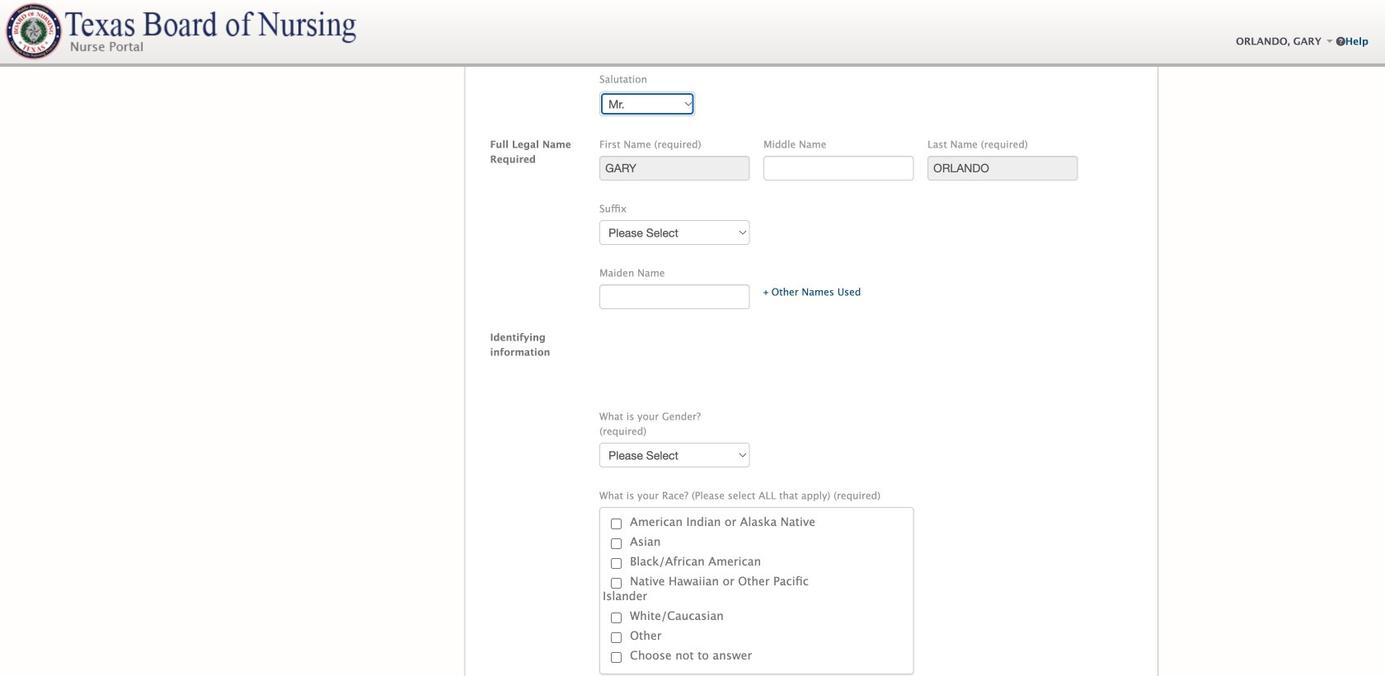 Task type: describe. For each thing, give the bounding box(es) containing it.
help circled image
[[1336, 33, 1345, 49]]

record image
[[426, 10, 436, 26]]



Task type: vqa. For each thing, say whether or not it's contained in the screenshot.
ok circled image to the top
no



Task type: locate. For each thing, give the bounding box(es) containing it.
None text field
[[764, 156, 914, 181]]

None checkbox
[[611, 578, 622, 589], [611, 652, 622, 663], [611, 578, 622, 589], [611, 652, 622, 663]]

None text field
[[600, 156, 750, 181], [928, 156, 1078, 181], [600, 284, 750, 309], [600, 156, 750, 181], [928, 156, 1078, 181], [600, 284, 750, 309]]

plus image
[[764, 285, 768, 300]]

None checkbox
[[611, 518, 622, 529], [611, 538, 622, 549], [611, 558, 622, 569], [611, 612, 622, 623], [611, 632, 622, 643], [611, 518, 622, 529], [611, 538, 622, 549], [611, 558, 622, 569], [611, 612, 622, 623], [611, 632, 622, 643]]



